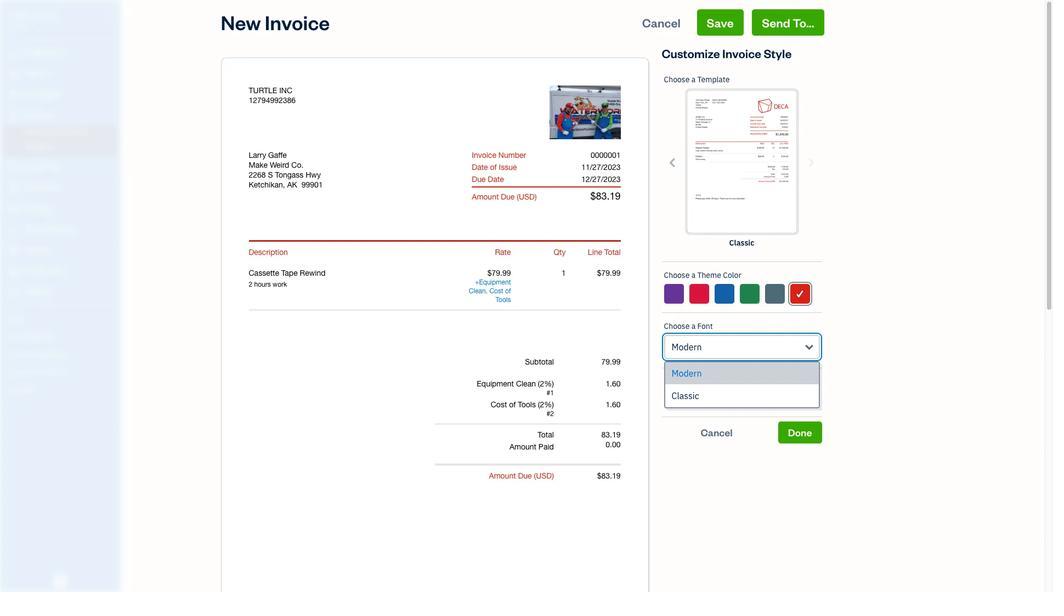 Task type: locate. For each thing, give the bounding box(es) containing it.
1 vertical spatial 1.60
[[606, 401, 621, 409]]

(
[[517, 193, 519, 201], [534, 472, 536, 481]]

equipment inside equipment clean
[[479, 279, 511, 286]]

0 vertical spatial modern
[[672, 342, 702, 353]]

cost
[[490, 288, 504, 295], [491, 401, 507, 409]]

inc
[[42, 10, 58, 21], [279, 86, 293, 95]]

turtle up owner
[[9, 10, 40, 21]]

timer image
[[7, 224, 20, 235]]

expense image
[[7, 183, 20, 194]]

send to... button
[[752, 9, 825, 36]]

owner
[[9, 22, 29, 30]]

0 vertical spatial 1.60
[[606, 380, 621, 389]]

due down date of issue on the top left of the page
[[472, 175, 486, 184]]

template
[[698, 75, 730, 85]]

0 vertical spatial choose
[[664, 75, 690, 85]]

customize up choose a template
[[662, 46, 720, 61]]

a left "theme"
[[692, 271, 696, 280]]

choose a template element
[[662, 66, 822, 262]]

$83.19
[[591, 190, 621, 202], [597, 472, 621, 481]]

0 vertical spatial cost
[[490, 288, 504, 295]]

# up 2
[[547, 390, 551, 397]]

$83.19 down 0.00
[[597, 472, 621, 481]]

0 vertical spatial date
[[472, 163, 488, 172]]

number
[[499, 151, 526, 160]]

inc for turtle inc owner
[[42, 10, 58, 21]]

clean inside the equipment clean (2%) # 1 cost of tools (2%) # 2
[[516, 380, 536, 389]]

0 vertical spatial total
[[605, 248, 621, 257]]

1 vertical spatial inc
[[279, 86, 293, 95]]

invoice number
[[472, 151, 526, 160]]

choose a theme color element
[[662, 262, 823, 313]]

modern option
[[665, 363, 819, 385]]

a left the font
[[692, 322, 696, 331]]

date up due date
[[472, 163, 488, 172]]

1 vertical spatial $83.19
[[597, 472, 621, 481]]

classic up color
[[730, 238, 755, 248]]

report image
[[7, 287, 20, 298]]

amount due ( usd ) down due date
[[472, 193, 537, 201]]

0 vertical spatial customize
[[662, 46, 720, 61]]

+
[[475, 279, 479, 286]]

0 vertical spatial usd
[[519, 193, 535, 201]]

1 vertical spatial classic
[[672, 391, 700, 402]]

Item Quantity text field
[[550, 269, 566, 278]]

usd
[[519, 193, 535, 201], [536, 472, 552, 481]]

choose left the font
[[664, 322, 690, 331]]

1 vertical spatial equipment
[[477, 380, 514, 389]]

1 vertical spatial cost
[[491, 401, 507, 409]]

0 vertical spatial #
[[547, 390, 551, 397]]

classic inside "choose a template" element
[[730, 238, 755, 248]]

, cost of tools
[[486, 288, 511, 304]]

list box containing modern
[[665, 363, 819, 408]]

2 choose from the top
[[664, 271, 690, 280]]

( down issue
[[517, 193, 519, 201]]

classic
[[730, 238, 755, 248], [672, 391, 700, 402]]

modern
[[672, 342, 702, 353], [672, 368, 702, 379]]

classic for template
[[730, 238, 755, 248]]

1 horizontal spatial inc
[[279, 86, 293, 95]]

0 horizontal spatial total
[[538, 431, 554, 440]]

modern inside field
[[672, 342, 702, 353]]

1 horizontal spatial usd
[[536, 472, 552, 481]]

for
[[699, 394, 710, 405]]

0 vertical spatial inc
[[42, 10, 58, 21]]

amount left paid
[[510, 443, 537, 452]]

project image
[[7, 204, 20, 215]]

1.60 up 83.19
[[606, 401, 621, 409]]

clean for equipment clean (2%) # 1 cost of tools (2%) # 2
[[516, 380, 536, 389]]

$83.19 down 12/27/2023 dropdown button
[[591, 190, 621, 202]]

0 horizontal spatial clean
[[469, 288, 486, 295]]

0 vertical spatial cancel
[[643, 15, 681, 30]]

modern up exclamationcircle image
[[672, 368, 702, 379]]

equipment inside the equipment clean (2%) # 1 cost of tools (2%) # 2
[[477, 380, 514, 389]]

1 vertical spatial choose
[[664, 271, 690, 280]]

(2%) up the "1"
[[538, 380, 554, 389]]

choose
[[664, 75, 690, 85], [664, 271, 690, 280], [664, 322, 690, 331]]

)
[[535, 193, 537, 201], [552, 472, 554, 481]]

customize for customize invoice style
[[662, 46, 720, 61]]

1 (2%) from the top
[[538, 380, 554, 389]]

choose a theme color
[[664, 271, 742, 280]]

( down the 'total amount paid'
[[534, 472, 536, 481]]

2 # from the top
[[547, 410, 551, 418]]

customize up for
[[678, 381, 720, 392]]

amount inside the 'total amount paid'
[[510, 443, 537, 452]]

classic inside option
[[672, 391, 700, 402]]

1 vertical spatial total
[[538, 431, 554, 440]]

dashboard image
[[7, 48, 20, 59]]

qty
[[554, 248, 566, 257]]

# down the "1"
[[547, 410, 551, 418]]

0 horizontal spatial due
[[472, 175, 486, 184]]

invoice inside customize your logo and invoice style for all invoices
[[779, 381, 808, 392]]

done
[[788, 426, 812, 439]]

amount
[[472, 193, 499, 201], [510, 443, 537, 452], [489, 472, 516, 481]]

choose a template
[[664, 75, 730, 85]]

turtle up 12794992386
[[249, 86, 277, 95]]

Issue date in MM/DD/YYYY format text field
[[549, 163, 630, 172]]

1 vertical spatial due
[[501, 193, 515, 201]]

client image
[[7, 69, 20, 80]]

of
[[490, 163, 497, 172], [505, 288, 511, 295], [509, 401, 516, 409]]

0 vertical spatial tools
[[496, 296, 511, 304]]

date
[[472, 163, 488, 172], [488, 175, 504, 184]]

customize for customize your logo and invoice style for all invoices
[[678, 381, 720, 392]]

Enter an Item Description text field
[[249, 280, 456, 289]]

a
[[692, 75, 696, 85], [692, 271, 696, 280], [692, 322, 696, 331]]

1 vertical spatial customize
[[678, 381, 720, 392]]

choose left "theme"
[[664, 271, 690, 280]]

1 a from the top
[[692, 75, 696, 85]]

larry gaffe make weird co. 2268 s tongass hwy ketchikan, ak  99901
[[249, 151, 323, 189]]

all
[[712, 394, 722, 405]]

new invoice
[[221, 9, 330, 35]]

1 vertical spatial turtle
[[249, 86, 277, 95]]

of down the item rate (usd) text box
[[505, 288, 511, 295]]

1 vertical spatial tools
[[518, 401, 536, 409]]

0 vertical spatial amount
[[472, 193, 499, 201]]

1 vertical spatial )
[[552, 472, 554, 481]]

2 horizontal spatial due
[[518, 472, 532, 481]]

0 horizontal spatial turtle
[[9, 10, 40, 21]]

1 vertical spatial of
[[505, 288, 511, 295]]

2268
[[249, 171, 266, 179]]

tools
[[496, 296, 511, 304], [518, 401, 536, 409]]

clean
[[469, 288, 486, 295], [516, 380, 536, 389]]

amount due ( usd ) down the 'total amount paid'
[[489, 472, 554, 481]]

here
[[759, 394, 777, 405]]

due down due date
[[501, 193, 515, 201]]

total up paid
[[538, 431, 554, 440]]

(2%)
[[538, 380, 554, 389], [538, 401, 554, 409]]

0 vertical spatial classic
[[730, 238, 755, 248]]

2 vertical spatial of
[[509, 401, 516, 409]]

0 horizontal spatial tools
[[496, 296, 511, 304]]

due
[[472, 175, 486, 184], [501, 193, 515, 201], [518, 472, 532, 481]]

1 vertical spatial amount
[[510, 443, 537, 452]]

1 horizontal spatial )
[[552, 472, 554, 481]]

clean inside equipment clean
[[469, 288, 486, 295]]

a left template
[[692, 75, 696, 85]]

clean down +
[[469, 288, 486, 295]]

previous image
[[667, 156, 680, 169]]

turtle inside the turtle inc 12794992386
[[249, 86, 277, 95]]

12/27/2023 button
[[573, 175, 630, 184]]

inc inside the turtle inc 12794992386
[[279, 86, 293, 95]]

equipment
[[479, 279, 511, 286], [477, 380, 514, 389]]

of up the 'total amount paid'
[[509, 401, 516, 409]]

total inside the 'total amount paid'
[[538, 431, 554, 440]]

total
[[605, 248, 621, 257], [538, 431, 554, 440]]

1 horizontal spatial tools
[[518, 401, 536, 409]]

turtle
[[9, 10, 40, 21], [249, 86, 277, 95]]

3 choose from the top
[[664, 322, 690, 331]]

Enter an Item Name text field
[[249, 268, 456, 278]]

1 choose from the top
[[664, 75, 690, 85]]

usd down paid
[[536, 472, 552, 481]]

1 vertical spatial #
[[547, 410, 551, 418]]

1.60 down 79.99
[[606, 380, 621, 389]]

0 horizontal spatial )
[[535, 193, 537, 201]]

turtle inside "turtle inc owner"
[[9, 10, 40, 21]]

here link
[[759, 394, 777, 405]]

amount down due date
[[472, 193, 499, 201]]

style
[[764, 46, 792, 61]]

customize
[[662, 46, 720, 61], [678, 381, 720, 392]]

cancel button
[[633, 9, 691, 36], [662, 422, 772, 444]]

#
[[547, 390, 551, 397], [547, 410, 551, 418]]

2 a from the top
[[692, 271, 696, 280]]

inc inside "turtle inc owner"
[[42, 10, 58, 21]]

0 horizontal spatial cancel
[[643, 15, 681, 30]]

Line Total (USD) text field
[[597, 269, 621, 278]]

items and services image
[[8, 350, 117, 359]]

0 vertical spatial (2%)
[[538, 380, 554, 389]]

turtle for turtle inc owner
[[9, 10, 40, 21]]

amount due ( usd )
[[472, 193, 537, 201], [489, 472, 554, 481]]

list box
[[665, 363, 819, 408]]

2 vertical spatial choose
[[664, 322, 690, 331]]

clean down subtotal at the bottom of page
[[516, 380, 536, 389]]

chart image
[[7, 266, 20, 277]]

tools up the 'total amount paid'
[[518, 401, 536, 409]]

total right line
[[605, 248, 621, 257]]

1 horizontal spatial classic
[[730, 238, 755, 248]]

1 modern from the top
[[672, 342, 702, 353]]

1 horizontal spatial clean
[[516, 380, 536, 389]]

2 modern from the top
[[672, 368, 702, 379]]

choose left template
[[664, 75, 690, 85]]

1 horizontal spatial (
[[534, 472, 536, 481]]

logo
[[741, 381, 760, 392]]

modern down choose a font
[[672, 342, 702, 353]]

next image
[[805, 156, 817, 169]]

1 vertical spatial (2%)
[[538, 401, 554, 409]]

turtle inc owner
[[9, 10, 58, 30]]

3 a from the top
[[692, 322, 696, 331]]

tongass
[[275, 171, 304, 179]]

1 vertical spatial a
[[692, 271, 696, 280]]

1 vertical spatial clean
[[516, 380, 536, 389]]

invoice
[[265, 9, 330, 35], [723, 46, 762, 61], [472, 151, 497, 160], [779, 381, 808, 392]]

0 vertical spatial turtle
[[9, 10, 40, 21]]

0 vertical spatial a
[[692, 75, 696, 85]]

tools down equipment clean
[[496, 296, 511, 304]]

0 horizontal spatial inc
[[42, 10, 58, 21]]

of up due date
[[490, 163, 497, 172]]

due down the 'total amount paid'
[[518, 472, 532, 481]]

0 vertical spatial due
[[472, 175, 486, 184]]

1 vertical spatial cancel button
[[662, 422, 772, 444]]

usd down number
[[519, 193, 535, 201]]

tools inside , cost of tools
[[496, 296, 511, 304]]

2 vertical spatial a
[[692, 322, 696, 331]]

send to...
[[762, 15, 815, 30]]

(2%) up 2
[[538, 401, 554, 409]]

1 horizontal spatial turtle
[[249, 86, 277, 95]]

customize inside customize your logo and invoice style for all invoices
[[678, 381, 720, 392]]

0 vertical spatial (
[[517, 193, 519, 201]]

0 horizontal spatial classic
[[672, 391, 700, 402]]

cancel
[[643, 15, 681, 30], [701, 426, 733, 439]]

a for theme
[[692, 271, 696, 280]]

modern inside option
[[672, 368, 702, 379]]

line
[[588, 248, 603, 257]]

paid
[[539, 443, 554, 452]]

team members image
[[8, 333, 117, 341]]

classic left all
[[672, 391, 700, 402]]

date down date of issue on the top left of the page
[[488, 175, 504, 184]]

turtle inc 12794992386
[[249, 86, 296, 105]]

1 vertical spatial modern
[[672, 368, 702, 379]]

to...
[[793, 15, 815, 30]]

1 horizontal spatial cancel
[[701, 426, 733, 439]]

color
[[723, 271, 742, 280]]

main element
[[0, 0, 148, 593]]

1.60
[[606, 380, 621, 389], [606, 401, 621, 409]]

1 vertical spatial usd
[[536, 472, 552, 481]]

0 vertical spatial equipment
[[479, 279, 511, 286]]

0 vertical spatial clean
[[469, 288, 486, 295]]

amount down the 'total amount paid'
[[489, 472, 516, 481]]

a for font
[[692, 322, 696, 331]]

new
[[221, 9, 261, 35]]



Task type: describe. For each thing, give the bounding box(es) containing it.
equipment clean
[[469, 279, 511, 295]]

theme
[[698, 271, 722, 280]]

bank connections image
[[8, 368, 117, 376]]

settings image
[[8, 385, 117, 394]]

Font field
[[664, 335, 820, 359]]

save button
[[697, 9, 744, 36]]

1 vertical spatial date
[[488, 175, 504, 184]]

83.19 0.00
[[602, 431, 621, 449]]

1 vertical spatial amount due ( usd )
[[489, 472, 554, 481]]

image
[[577, 108, 598, 118]]

weird
[[270, 161, 289, 170]]

equipment clean (2%) # 1 cost of tools (2%) # 2
[[477, 380, 554, 418]]

due date
[[472, 175, 504, 184]]

estimate image
[[7, 89, 20, 100]]

2 1.60 from the top
[[606, 401, 621, 409]]

0.00
[[606, 441, 621, 449]]

ketchikan,
[[249, 181, 285, 189]]

save
[[707, 15, 734, 30]]

s
[[268, 171, 273, 179]]

a for template
[[692, 75, 696, 85]]

hwy
[[306, 171, 321, 179]]

2 vertical spatial amount
[[489, 472, 516, 481]]

choose for choose a template
[[664, 75, 690, 85]]

0 vertical spatial cancel button
[[633, 9, 691, 36]]

choose for choose a font
[[664, 322, 690, 331]]

money image
[[7, 245, 20, 256]]

1 vertical spatial cancel
[[701, 426, 733, 439]]

1 horizontal spatial total
[[605, 248, 621, 257]]

0 vertical spatial of
[[490, 163, 497, 172]]

,
[[486, 288, 488, 295]]

79.99
[[602, 358, 621, 367]]

1 1.60 from the top
[[606, 380, 621, 389]]

font
[[698, 322, 713, 331]]

total amount paid
[[510, 431, 554, 452]]

1 # from the top
[[547, 390, 551, 397]]

invoices
[[724, 394, 757, 405]]

your
[[722, 381, 739, 392]]

payment image
[[7, 162, 20, 173]]

gaffe
[[268, 151, 287, 160]]

2 vertical spatial due
[[518, 472, 532, 481]]

1 horizontal spatial due
[[501, 193, 515, 201]]

customize invoice style
[[662, 46, 792, 61]]

make
[[249, 161, 268, 170]]

subtotal
[[525, 358, 554, 367]]

cost inside , cost of tools
[[490, 288, 504, 295]]

larry
[[249, 151, 266, 160]]

customize your logo and invoice style for all invoices
[[678, 381, 808, 405]]

cost inside the equipment clean (2%) # 1 cost of tools (2%) # 2
[[491, 401, 507, 409]]

style
[[678, 394, 697, 405]]

apps image
[[8, 315, 117, 324]]

invoice image
[[7, 110, 20, 121]]

2
[[551, 410, 554, 418]]

exclamationcircle image
[[666, 380, 674, 393]]

1 vertical spatial (
[[534, 472, 536, 481]]

clean for equipment clean
[[469, 288, 486, 295]]

99901
[[302, 181, 323, 189]]

Enter an Invoice # text field
[[590, 151, 621, 160]]

choose a font
[[664, 322, 713, 331]]

Item Rate (USD) text field
[[487, 269, 511, 278]]

1
[[551, 390, 554, 397]]

custom image
[[795, 288, 805, 301]]

choose for choose a theme color
[[664, 271, 690, 280]]

rate
[[495, 248, 511, 257]]

12794992386
[[249, 96, 296, 105]]

83.19
[[602, 431, 621, 440]]

list box inside the choose a font element
[[665, 363, 819, 408]]

co.
[[292, 161, 304, 170]]

0 horizontal spatial usd
[[519, 193, 535, 201]]

of inside the equipment clean (2%) # 1 cost of tools (2%) # 2
[[509, 401, 516, 409]]

0 horizontal spatial (
[[517, 193, 519, 201]]

freshbooks image
[[52, 575, 69, 588]]

description
[[249, 248, 288, 257]]

0 vertical spatial )
[[535, 193, 537, 201]]

classic option
[[665, 385, 819, 408]]

turtle for turtle inc 12794992386
[[249, 86, 277, 95]]

done button
[[779, 422, 822, 444]]

tools inside the equipment clean (2%) # 1 cost of tools (2%) # 2
[[518, 401, 536, 409]]

2 (2%) from the top
[[538, 401, 554, 409]]

send
[[762, 15, 791, 30]]

issue
[[499, 163, 517, 172]]

date of issue
[[472, 163, 517, 172]]

0 vertical spatial amount due ( usd )
[[472, 193, 537, 201]]

delete
[[552, 108, 575, 118]]

of inside , cost of tools
[[505, 288, 511, 295]]

classic for font
[[672, 391, 700, 402]]

inc for turtle inc 12794992386
[[279, 86, 293, 95]]

choose a font element
[[662, 313, 822, 409]]

and
[[762, 381, 777, 392]]

line total
[[588, 248, 621, 257]]

equipment for equipment clean
[[479, 279, 511, 286]]

equipment for equipment clean (2%) # 1 cost of tools (2%) # 2
[[477, 380, 514, 389]]

12/27/2023
[[582, 175, 621, 184]]

0 vertical spatial $83.19
[[591, 190, 621, 202]]

delete image
[[552, 108, 598, 118]]



Task type: vqa. For each thing, say whether or not it's contained in the screenshot.
"Customize Invoice Style"
yes



